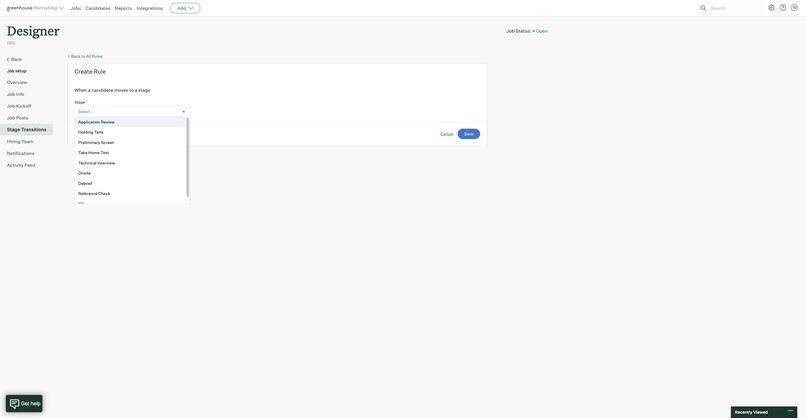 Task type: locate. For each thing, give the bounding box(es) containing it.
job for job info
[[7, 91, 15, 97]]

back for back
[[11, 56, 22, 62]]

add
[[177, 5, 186, 11]]

job left setup in the left top of the page
[[7, 68, 14, 73]]

a
[[88, 87, 91, 93], [135, 87, 137, 93]]

1 horizontal spatial to
[[129, 87, 134, 93]]

jobs link
[[71, 5, 81, 11]]

test
[[101, 150, 109, 155]]

back up job setup
[[11, 56, 22, 62]]

cancel
[[441, 131, 454, 136]]

job left kickoff
[[7, 103, 15, 109]]

reports link
[[115, 5, 132, 11]]

back to all rules link
[[67, 53, 488, 59]]

0 vertical spatial stage
[[75, 100, 85, 105]]

job for job posts
[[7, 115, 15, 121]]

back
[[71, 54, 81, 59], [11, 56, 22, 62]]

when a candidate moves to a stage
[[75, 87, 150, 93]]

stage up select...
[[75, 100, 85, 105]]

reference
[[78, 191, 98, 196]]

0 horizontal spatial to
[[81, 54, 85, 59]]

stage transitions link
[[7, 126, 51, 133]]

a left stage at the left
[[135, 87, 137, 93]]

notifications link
[[7, 150, 51, 157]]

preliminary
[[78, 140, 100, 145]]

status:
[[516, 28, 531, 34]]

1 horizontal spatial stage
[[75, 100, 85, 105]]

stage
[[75, 100, 85, 105], [7, 127, 20, 133]]

job for job setup
[[7, 68, 14, 73]]

a right "when"
[[88, 87, 91, 93]]

job left status:
[[507, 28, 515, 34]]

job status:
[[507, 28, 531, 34]]

1 vertical spatial to
[[129, 87, 134, 93]]

reports
[[115, 5, 132, 11]]

0 horizontal spatial stage
[[7, 127, 20, 133]]

candidates link
[[86, 5, 110, 11]]

overview
[[7, 79, 27, 85]]

stage transitions
[[7, 127, 46, 133]]

posts
[[16, 115, 28, 121]]

hiring
[[7, 139, 20, 144]]

save
[[465, 131, 474, 136]]

to left all
[[81, 54, 85, 59]]

create rule
[[75, 68, 106, 75]]

select...
[[78, 109, 94, 114]]

application review
[[78, 120, 115, 124]]

technical interview
[[78, 161, 115, 166]]

candidates
[[86, 5, 110, 11]]

job left info
[[7, 91, 15, 97]]

1 vertical spatial stage
[[7, 127, 20, 133]]

0 vertical spatial to
[[81, 54, 85, 59]]

0 horizontal spatial back
[[11, 56, 22, 62]]

tank
[[94, 130, 104, 135]]

stage up hiring
[[7, 127, 20, 133]]

activity
[[7, 162, 24, 168]]

holding tank
[[78, 130, 104, 135]]

1 horizontal spatial a
[[135, 87, 137, 93]]

job
[[507, 28, 515, 34], [7, 68, 14, 73], [7, 91, 15, 97], [7, 103, 15, 109], [7, 115, 15, 121]]

job left posts
[[7, 115, 15, 121]]

reference check
[[78, 191, 110, 196]]

back link
[[7, 56, 51, 63]]

to right the moves
[[129, 87, 134, 93]]

check
[[98, 191, 110, 196]]

jobs
[[71, 5, 81, 11]]

take home test
[[78, 150, 109, 155]]

moves
[[114, 87, 128, 93]]

1 horizontal spatial back
[[71, 54, 81, 59]]

0 horizontal spatial a
[[88, 87, 91, 93]]

feed
[[25, 162, 35, 168]]

job setup
[[7, 68, 26, 73]]

setup
[[15, 68, 26, 73]]

all
[[86, 54, 91, 59]]

preliminary screen
[[78, 140, 114, 145]]

1 a from the left
[[88, 87, 91, 93]]

configure image
[[768, 4, 775, 11]]

to
[[81, 54, 85, 59], [129, 87, 134, 93]]

back left all
[[71, 54, 81, 59]]

integrations
[[137, 5, 163, 11]]

team
[[21, 139, 33, 144]]



Task type: describe. For each thing, give the bounding box(es) containing it.
integrations link
[[137, 5, 163, 11]]

designer link
[[7, 16, 60, 40]]

Search text field
[[710, 4, 756, 12]]

td button
[[791, 4, 798, 11]]

rules
[[92, 54, 103, 59]]

candidate
[[92, 87, 113, 93]]

activity feed
[[7, 162, 35, 168]]

job info
[[7, 91, 24, 97]]

technical
[[78, 161, 97, 166]]

hiring team link
[[7, 138, 51, 145]]

notifications
[[7, 150, 34, 156]]

job info link
[[7, 91, 51, 98]]

kickoff
[[16, 103, 31, 109]]

cancel link
[[441, 131, 454, 137]]

job posts link
[[7, 114, 51, 121]]

recently
[[735, 411, 753, 415]]

job for job status:
[[507, 28, 515, 34]]

back for back to all rules
[[71, 54, 81, 59]]

rule
[[94, 68, 106, 75]]

viewed
[[754, 411, 768, 415]]

save button
[[458, 129, 480, 139]]

recently viewed
[[735, 411, 768, 415]]

add button
[[170, 3, 200, 13]]

offer
[[78, 202, 88, 207]]

stage
[[138, 87, 150, 93]]

review
[[101, 120, 115, 124]]

job kickoff link
[[7, 103, 51, 109]]

screen
[[101, 140, 114, 145]]

2 a from the left
[[135, 87, 137, 93]]

job posts
[[7, 115, 28, 121]]

transitions
[[21, 127, 46, 133]]

open
[[536, 28, 548, 34]]

back to all rules
[[71, 54, 103, 59]]

overview link
[[7, 79, 51, 86]]

hiring team
[[7, 139, 33, 144]]

job for job kickoff
[[7, 103, 15, 109]]

onsite
[[78, 171, 91, 176]]

create
[[75, 68, 93, 75]]

stage for stage transitions
[[7, 127, 20, 133]]

application
[[78, 120, 100, 124]]

job kickoff
[[7, 103, 31, 109]]

holding
[[78, 130, 93, 135]]

interview
[[97, 161, 115, 166]]

td button
[[790, 3, 799, 12]]

designer
[[7, 22, 60, 39]]

designer (50)
[[7, 22, 60, 45]]

stage for stage
[[75, 100, 85, 105]]

debrief
[[78, 181, 92, 186]]

take
[[78, 150, 87, 155]]

info
[[16, 91, 24, 97]]

(50)
[[7, 41, 15, 45]]

greenhouse recruiting image
[[7, 5, 59, 12]]

activity feed link
[[7, 162, 51, 169]]

when
[[75, 87, 87, 93]]

home
[[88, 150, 100, 155]]

td
[[793, 5, 797, 10]]



Task type: vqa. For each thing, say whether or not it's contained in the screenshot.
bottom Name
no



